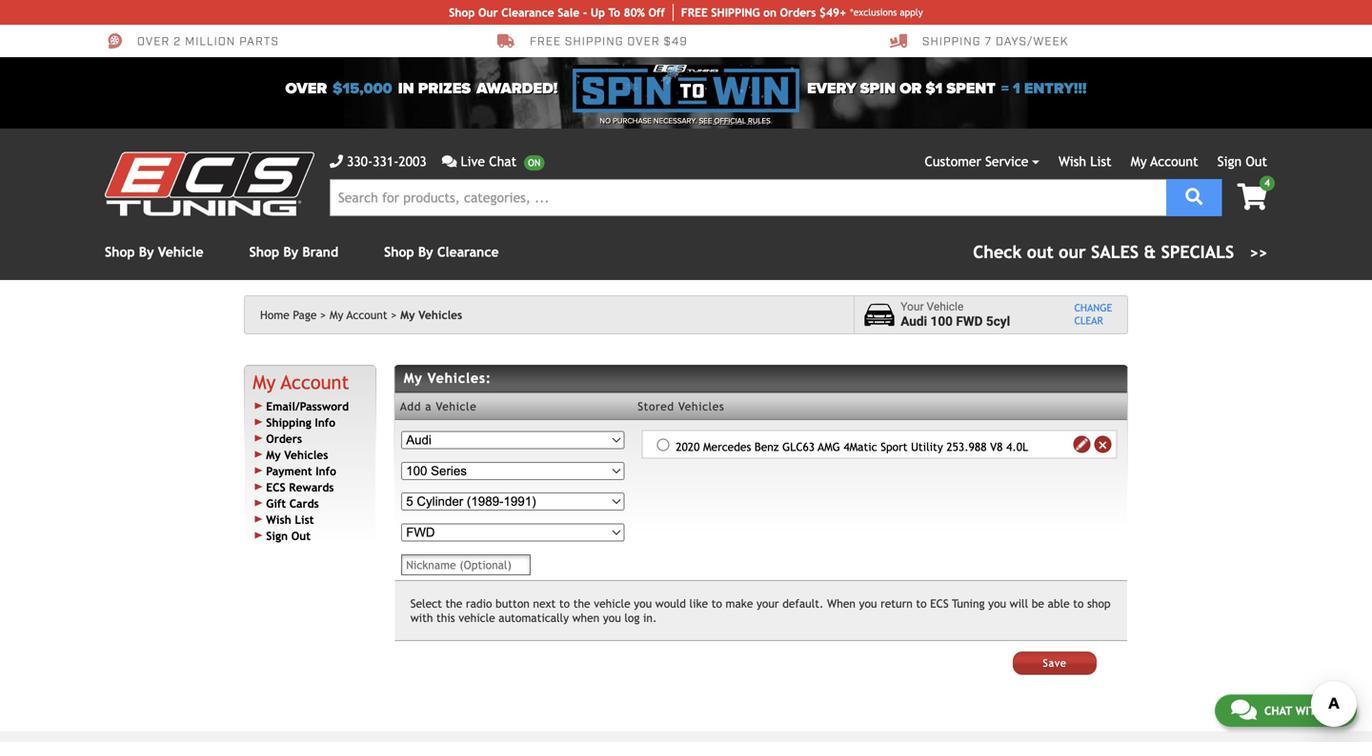 Task type: describe. For each thing, give the bounding box(es) containing it.
ecs tuning image
[[105, 152, 315, 216]]

spent
[[947, 80, 996, 98]]

wish inside my account email/password shipping info orders my vehicles payment info ecs rewards gift cards wish list sign out
[[266, 513, 291, 526]]

every
[[807, 80, 857, 98]]

shop our clearance sale - up to 80% off
[[449, 6, 665, 19]]

would
[[656, 597, 686, 610]]

customer service button
[[925, 152, 1040, 172]]

see official rules link
[[699, 115, 771, 127]]

vehicles for my vehicles
[[419, 308, 462, 322]]

my down orders link
[[266, 448, 281, 462]]

like
[[690, 597, 708, 610]]

out inside my account email/password shipping info orders my vehicles payment info ecs rewards gift cards wish list sign out
[[291, 529, 311, 543]]

shop for shop by brand
[[249, 244, 279, 260]]

over for over 2 million parts
[[137, 34, 170, 49]]

my account for list
[[1131, 154, 1199, 169]]

million
[[185, 34, 236, 49]]

vehicle for add a vehicle
[[436, 400, 477, 413]]

331-
[[373, 154, 399, 169]]

when
[[827, 597, 856, 610]]

every spin or $1 spent = 1 entry!!!
[[807, 80, 1087, 98]]

select the radio button next to the vehicle you would like to make your default. when you return to ecs tuning you will be able to shop with this vehicle automatically when you log in.
[[411, 597, 1111, 625]]

1 horizontal spatial chat
[[1265, 704, 1293, 718]]

shop by brand
[[249, 244, 338, 260]]

my right the page
[[330, 308, 343, 322]]

1 vertical spatial wish list link
[[266, 513, 314, 526]]

sales & specials link
[[973, 239, 1268, 265]]

service
[[986, 154, 1029, 169]]

shop by vehicle
[[105, 244, 204, 260]]

330-331-2003 link
[[330, 152, 427, 172]]

vehicles inside my account email/password shipping info orders my vehicles payment info ecs rewards gift cards wish list sign out
[[284, 448, 328, 462]]

list inside my account email/password shipping info orders my vehicles payment info ecs rewards gift cards wish list sign out
[[295, 513, 314, 526]]

by for clearance
[[418, 244, 433, 260]]

sales & specials
[[1091, 242, 1235, 262]]

my down shop by clearance link in the top of the page
[[400, 308, 415, 322]]

330-
[[347, 154, 373, 169]]

shop by clearance
[[384, 244, 499, 260]]

change link
[[1075, 302, 1113, 315]]

in.
[[643, 611, 657, 625]]

2020
[[676, 440, 700, 454]]

4 link
[[1222, 176, 1275, 212]]

home
[[260, 308, 290, 322]]

1 horizontal spatial out
[[1246, 154, 1268, 169]]

automatically
[[499, 611, 569, 625]]

my account link for home page
[[330, 308, 397, 322]]

shop our clearance sale - up to 80% off link
[[449, 4, 674, 21]]

ecs inside select the radio button next to the vehicle you would like to make your default. when you return to ecs tuning you will be able to shop with this vehicle automatically when you log in.
[[930, 597, 949, 610]]

v8
[[990, 440, 1003, 454]]

free shipping over $49
[[530, 34, 688, 49]]

account inside my account email/password shipping info orders my vehicles payment info ecs rewards gift cards wish list sign out
[[281, 371, 349, 393]]

wish list
[[1059, 154, 1112, 169]]

Search text field
[[330, 179, 1167, 216]]

home page link
[[260, 308, 326, 322]]

1 horizontal spatial vehicle
[[594, 597, 631, 610]]

2 to from the left
[[712, 597, 722, 610]]

mercedes
[[703, 440, 751, 454]]

audi
[[901, 314, 928, 329]]

sign out
[[1218, 154, 1268, 169]]

0 vertical spatial orders
[[780, 6, 816, 19]]

page
[[293, 308, 317, 322]]

253.988
[[947, 440, 987, 454]]

shipping inside my account email/password shipping info orders my vehicles payment info ecs rewards gift cards wish list sign out
[[266, 416, 311, 429]]

apply
[[900, 7, 923, 18]]

vehicle for shop by vehicle
[[158, 244, 204, 260]]

my account for page
[[330, 308, 388, 322]]

1 horizontal spatial wish list link
[[1059, 154, 1112, 169]]

specials
[[1162, 242, 1235, 262]]

shipping info link
[[266, 416, 336, 429]]

default.
[[783, 597, 824, 610]]

vehicles:
[[428, 370, 492, 386]]

be
[[1032, 597, 1045, 610]]

by for brand
[[283, 244, 298, 260]]

live chat link
[[442, 152, 545, 172]]

ping
[[735, 6, 760, 19]]

your
[[901, 300, 924, 314]]

*exclusions
[[850, 7, 897, 18]]

purchase
[[613, 116, 652, 126]]

vehicles for stored vehicles
[[679, 400, 725, 413]]

shipping 7 days/week
[[923, 34, 1069, 49]]

chat with us link
[[1215, 695, 1357, 727]]

prizes
[[418, 80, 471, 98]]

make
[[726, 597, 753, 610]]

you up in.
[[634, 597, 652, 610]]

our
[[478, 6, 498, 19]]

or
[[900, 80, 922, 98]]

4 to from the left
[[1073, 597, 1084, 610]]

your
[[757, 597, 779, 610]]

2 the from the left
[[574, 597, 591, 610]]

1 vertical spatial info
[[316, 464, 336, 478]]

shop for shop by vehicle
[[105, 244, 135, 260]]

add a vehicle
[[400, 400, 477, 413]]

email/password link
[[266, 400, 349, 413]]

button
[[496, 597, 530, 610]]

email/password
[[266, 400, 349, 413]]

shop for shop by clearance
[[384, 244, 414, 260]]

$49
[[664, 34, 688, 49]]

clearance for our
[[502, 6, 554, 19]]

vehicle inside your vehicle audi 100 fwd 5cyl
[[927, 300, 964, 314]]

sign inside my account email/password shipping info orders my vehicles payment info ecs rewards gift cards wish list sign out
[[266, 529, 288, 543]]

over
[[628, 34, 660, 49]]

my account link for wish list
[[1131, 154, 1199, 169]]

2
[[174, 34, 181, 49]]

us
[[1327, 704, 1341, 718]]

2003
[[399, 154, 427, 169]]

gift cards link
[[266, 497, 319, 510]]

payment
[[266, 464, 312, 478]]

you left will
[[989, 597, 1007, 610]]



Task type: vqa. For each thing, say whether or not it's contained in the screenshot.
VEHICLES corresponding to My Vehicles
yes



Task type: locate. For each thing, give the bounding box(es) containing it.
chat right live
[[489, 154, 517, 169]]

1 horizontal spatial over
[[285, 80, 327, 98]]

benz
[[755, 440, 779, 454]]

&
[[1144, 242, 1156, 262]]

1 vertical spatial my account link
[[330, 308, 397, 322]]

1 vertical spatial ecs
[[930, 597, 949, 610]]

the up when
[[574, 597, 591, 610]]

in
[[398, 80, 414, 98]]

0 horizontal spatial list
[[295, 513, 314, 526]]

vehicle up 100
[[927, 300, 964, 314]]

sale
[[558, 6, 580, 19]]

0 horizontal spatial shipping
[[266, 416, 311, 429]]

change
[[1075, 302, 1113, 314]]

info up the rewards
[[316, 464, 336, 478]]

0 horizontal spatial over
[[137, 34, 170, 49]]

fwd
[[956, 314, 983, 329]]

info down "email/password"
[[315, 416, 336, 429]]

$49+
[[820, 6, 847, 19]]

wish list link down gift cards link
[[266, 513, 314, 526]]

1 to from the left
[[559, 597, 570, 610]]

vehicle down 'ecs tuning' "image" at the left of page
[[158, 244, 204, 260]]

1 vertical spatial list
[[295, 513, 314, 526]]

account right the page
[[347, 308, 388, 322]]

my account link right the page
[[330, 308, 397, 322]]

80%
[[624, 6, 645, 19]]

sign
[[1218, 154, 1242, 169], [266, 529, 288, 543]]

chat left us
[[1265, 704, 1293, 718]]

to
[[609, 6, 620, 19]]

2 horizontal spatial vehicles
[[679, 400, 725, 413]]

0 horizontal spatial the
[[446, 597, 463, 610]]

shop by brand link
[[249, 244, 338, 260]]

by down 'ecs tuning' "image" at the left of page
[[139, 244, 154, 260]]

tuning
[[952, 597, 985, 610]]

None radio
[[657, 439, 670, 451]]

chat inside 'link'
[[489, 154, 517, 169]]

0 vertical spatial sign
[[1218, 154, 1242, 169]]

list down cards
[[295, 513, 314, 526]]

my account email/password shipping info orders my vehicles payment info ecs rewards gift cards wish list sign out
[[253, 371, 349, 543]]

0 horizontal spatial my account
[[330, 308, 388, 322]]

to right 'able'
[[1073, 597, 1084, 610]]

=
[[1002, 80, 1009, 98]]

comments image for chat
[[1231, 699, 1257, 722]]

clear link
[[1075, 315, 1113, 328]]

0 horizontal spatial by
[[139, 244, 154, 260]]

out down cards
[[291, 529, 311, 543]]

1 the from the left
[[446, 597, 463, 610]]

1 horizontal spatial with
[[1296, 704, 1324, 718]]

shipping left the 7
[[923, 34, 981, 49]]

orders up my vehicles link
[[266, 432, 302, 445]]

will
[[1010, 597, 1029, 610]]

set name image
[[1076, 438, 1089, 451]]

1 vertical spatial clearance
[[437, 244, 499, 260]]

you right when
[[859, 597, 877, 610]]

over left '$15,000'
[[285, 80, 327, 98]]

info
[[315, 416, 336, 429], [316, 464, 336, 478]]

0 horizontal spatial with
[[411, 611, 433, 625]]

customer service
[[925, 154, 1029, 169]]

vehicle
[[158, 244, 204, 260], [927, 300, 964, 314], [436, 400, 477, 413]]

able
[[1048, 597, 1070, 610]]

1 vertical spatial account
[[347, 308, 388, 322]]

1 horizontal spatial comments image
[[1231, 699, 1257, 722]]

rewards
[[289, 481, 334, 494]]

my account link up search image
[[1131, 154, 1199, 169]]

stored
[[638, 400, 675, 413]]

sales
[[1091, 242, 1139, 262]]

by left the brand
[[283, 244, 298, 260]]

by up my vehicles
[[418, 244, 433, 260]]

0 horizontal spatial sign
[[266, 529, 288, 543]]

log
[[625, 611, 640, 625]]

my account up search image
[[1131, 154, 1199, 169]]

sign up 4 link
[[1218, 154, 1242, 169]]

0 horizontal spatial vehicle
[[459, 611, 495, 625]]

clearance up my vehicles
[[437, 244, 499, 260]]

vehicle
[[594, 597, 631, 610], [459, 611, 495, 625]]

my vehicles link
[[266, 448, 328, 462]]

1 vertical spatial vehicles
[[679, 400, 725, 413]]

ship
[[711, 6, 735, 19]]

1 horizontal spatial list
[[1091, 154, 1112, 169]]

my account link up email/password link
[[253, 371, 349, 393]]

chat with us
[[1265, 704, 1341, 718]]

shop by clearance link
[[384, 244, 499, 260]]

clearance for by
[[437, 244, 499, 260]]

comments image left chat with us
[[1231, 699, 1257, 722]]

.
[[771, 116, 773, 126]]

cards
[[289, 497, 319, 510]]

account up search image
[[1151, 154, 1199, 169]]

comments image for live
[[442, 155, 457, 168]]

1 vertical spatial chat
[[1265, 704, 1293, 718]]

free ship ping on orders $49+ *exclusions apply
[[681, 6, 923, 19]]

1 by from the left
[[139, 244, 154, 260]]

0 vertical spatial ecs
[[266, 481, 286, 494]]

× link
[[1095, 435, 1112, 455]]

gift
[[266, 497, 286, 510]]

next
[[533, 597, 556, 610]]

0 horizontal spatial comments image
[[442, 155, 457, 168]]

with inside select the radio button next to the vehicle you would like to make your default. when you return to ecs tuning you will be able to shop with this vehicle automatically when you log in.
[[411, 611, 433, 625]]

0 vertical spatial over
[[137, 34, 170, 49]]

2 horizontal spatial by
[[418, 244, 433, 260]]

my account right the page
[[330, 308, 388, 322]]

3 by from the left
[[418, 244, 433, 260]]

ecs inside my account email/password shipping info orders my vehicles payment info ecs rewards gift cards wish list sign out
[[266, 481, 286, 494]]

1 vertical spatial sign
[[266, 529, 288, 543]]

1 vertical spatial vehicle
[[927, 300, 964, 314]]

out up 4
[[1246, 154, 1268, 169]]

0 vertical spatial my account
[[1131, 154, 1199, 169]]

wish down gift
[[266, 513, 291, 526]]

orders inside my account email/password shipping info orders my vehicles payment info ecs rewards gift cards wish list sign out
[[266, 432, 302, 445]]

1 horizontal spatial clearance
[[502, 6, 554, 19]]

shipping
[[565, 34, 624, 49]]

a
[[425, 400, 432, 413]]

1 horizontal spatial sign
[[1218, 154, 1242, 169]]

sign out link down gift cards link
[[266, 529, 311, 543]]

over for over $15,000 in prizes
[[285, 80, 327, 98]]

to right like
[[712, 597, 722, 610]]

account up "email/password"
[[281, 371, 349, 393]]

this
[[437, 611, 455, 625]]

1 vertical spatial vehicle
[[459, 611, 495, 625]]

0 horizontal spatial out
[[291, 529, 311, 543]]

rules
[[748, 116, 771, 126]]

wish list link right service on the right of page
[[1059, 154, 1112, 169]]

vehicle right a
[[436, 400, 477, 413]]

1 vertical spatial sign out link
[[266, 529, 311, 543]]

the
[[446, 597, 463, 610], [574, 597, 591, 610]]

0 horizontal spatial chat
[[489, 154, 517, 169]]

utility
[[911, 440, 943, 454]]

clearance up free
[[502, 6, 554, 19]]

None submit
[[1013, 652, 1097, 675]]

100
[[931, 314, 953, 329]]

Nickname (Optional) text field
[[401, 555, 531, 576]]

2 horizontal spatial vehicle
[[927, 300, 964, 314]]

search image
[[1186, 188, 1203, 205]]

1 vertical spatial over
[[285, 80, 327, 98]]

0 horizontal spatial sign out link
[[266, 529, 311, 543]]

list up sales
[[1091, 154, 1112, 169]]

2020 mercedes benz glc63 amg 4matic sport utility 253.988 v8 4.0l
[[676, 440, 1029, 454]]

1 horizontal spatial ecs
[[930, 597, 949, 610]]

to right return
[[916, 597, 927, 610]]

4.0l
[[1007, 440, 1029, 454]]

ecs left tuning
[[930, 597, 949, 610]]

2 vertical spatial vehicles
[[284, 448, 328, 462]]

clear
[[1075, 315, 1104, 327]]

2 vertical spatial account
[[281, 371, 349, 393]]

1 horizontal spatial wish
[[1059, 154, 1087, 169]]

1 horizontal spatial sign out link
[[1218, 154, 1268, 169]]

0 vertical spatial wish list link
[[1059, 154, 1112, 169]]

over $15,000 in prizes
[[285, 80, 471, 98]]

0 vertical spatial clearance
[[502, 6, 554, 19]]

clearance
[[502, 6, 554, 19], [437, 244, 499, 260]]

0 horizontal spatial clearance
[[437, 244, 499, 260]]

1 horizontal spatial shipping
[[923, 34, 981, 49]]

4matic
[[844, 440, 877, 454]]

1 horizontal spatial my account
[[1131, 154, 1199, 169]]

0 horizontal spatial wish
[[266, 513, 291, 526]]

entry!!!
[[1024, 80, 1087, 98]]

0 horizontal spatial vehicle
[[158, 244, 204, 260]]

×
[[1099, 435, 1108, 455]]

no
[[600, 116, 611, 126]]

your vehicle audi 100 fwd 5cyl
[[901, 300, 1011, 329]]

amg
[[818, 440, 840, 454]]

1 vertical spatial comments image
[[1231, 699, 1257, 722]]

1 vertical spatial my account
[[330, 308, 388, 322]]

wish list link
[[1059, 154, 1112, 169], [266, 513, 314, 526]]

shopping cart image
[[1238, 183, 1268, 210]]

330-331-2003
[[347, 154, 427, 169]]

phone image
[[330, 155, 343, 168]]

0 horizontal spatial wish list link
[[266, 513, 314, 526]]

1 vertical spatial with
[[1296, 704, 1324, 718]]

1 vertical spatial orders
[[266, 432, 302, 445]]

vehicles down shop by clearance link in the top of the page
[[419, 308, 462, 322]]

comments image inside chat with us link
[[1231, 699, 1257, 722]]

ecs up gift
[[266, 481, 286, 494]]

5cyl
[[986, 314, 1011, 329]]

2 vertical spatial my account link
[[253, 371, 349, 393]]

1 horizontal spatial vehicles
[[419, 308, 462, 322]]

select
[[411, 597, 442, 610]]

$1
[[926, 80, 943, 98]]

orders link
[[266, 432, 302, 445]]

0 vertical spatial info
[[315, 416, 336, 429]]

necessary.
[[654, 116, 697, 126]]

0 vertical spatial vehicles
[[419, 308, 462, 322]]

stored vehicles
[[638, 400, 725, 413]]

no purchase necessary. see official rules .
[[600, 116, 773, 126]]

comments image left live
[[442, 155, 457, 168]]

my
[[1131, 154, 1147, 169], [330, 308, 343, 322], [400, 308, 415, 322], [404, 370, 423, 386], [253, 371, 276, 393], [266, 448, 281, 462]]

with left us
[[1296, 704, 1324, 718]]

account for list
[[1151, 154, 1199, 169]]

2 vertical spatial vehicle
[[436, 400, 477, 413]]

my up add
[[404, 370, 423, 386]]

0 vertical spatial with
[[411, 611, 433, 625]]

1 horizontal spatial by
[[283, 244, 298, 260]]

0 vertical spatial vehicle
[[158, 244, 204, 260]]

comments image
[[442, 155, 457, 168], [1231, 699, 1257, 722]]

0 horizontal spatial vehicles
[[284, 448, 328, 462]]

0 vertical spatial chat
[[489, 154, 517, 169]]

the up the "this"
[[446, 597, 463, 610]]

0 vertical spatial list
[[1091, 154, 1112, 169]]

1 horizontal spatial orders
[[780, 6, 816, 19]]

2 by from the left
[[283, 244, 298, 260]]

vehicle up log
[[594, 597, 631, 610]]

with down select in the bottom left of the page
[[411, 611, 433, 625]]

sign down gift
[[266, 529, 288, 543]]

0 vertical spatial account
[[1151, 154, 1199, 169]]

up
[[591, 6, 605, 19]]

by for vehicle
[[139, 244, 154, 260]]

vehicle down the radio
[[459, 611, 495, 625]]

to right next
[[559, 597, 570, 610]]

1 vertical spatial wish
[[266, 513, 291, 526]]

shipping 7 days/week link
[[890, 32, 1069, 50]]

0 vertical spatial sign out link
[[1218, 154, 1268, 169]]

0 vertical spatial shipping
[[923, 34, 981, 49]]

0 vertical spatial wish
[[1059, 154, 1087, 169]]

ecs tuning 'spin to win' contest logo image
[[573, 65, 800, 112]]

my up email/password link
[[253, 371, 276, 393]]

ecs rewards link
[[266, 481, 334, 494]]

1 vertical spatial shipping
[[266, 416, 311, 429]]

shipping up orders link
[[266, 416, 311, 429]]

home page
[[260, 308, 317, 322]]

1 horizontal spatial vehicle
[[436, 400, 477, 413]]

change clear
[[1075, 302, 1113, 327]]

shop for shop our clearance sale - up to 80% off
[[449, 6, 475, 19]]

orders right on
[[780, 6, 816, 19]]

1 horizontal spatial the
[[574, 597, 591, 610]]

over left 2
[[137, 34, 170, 49]]

you left log
[[603, 611, 621, 625]]

vehicles up 2020
[[679, 400, 725, 413]]

my right wish list
[[1131, 154, 1147, 169]]

0 vertical spatial vehicle
[[594, 597, 631, 610]]

0 horizontal spatial ecs
[[266, 481, 286, 494]]

-
[[583, 6, 587, 19]]

parts
[[239, 34, 279, 49]]

3 to from the left
[[916, 597, 927, 610]]

comments image inside live chat 'link'
[[442, 155, 457, 168]]

account
[[1151, 154, 1199, 169], [347, 308, 388, 322], [281, 371, 349, 393]]

when
[[572, 611, 600, 625]]

vehicles up payment info link
[[284, 448, 328, 462]]

over 2 million parts link
[[105, 32, 279, 50]]

0 vertical spatial out
[[1246, 154, 1268, 169]]

1 vertical spatial out
[[291, 529, 311, 543]]

chat
[[489, 154, 517, 169], [1265, 704, 1293, 718]]

sign out link up 4
[[1218, 154, 1268, 169]]

account for page
[[347, 308, 388, 322]]

0 vertical spatial my account link
[[1131, 154, 1199, 169]]

payment info link
[[266, 464, 336, 478]]

wish right service on the right of page
[[1059, 154, 1087, 169]]

spin
[[860, 80, 896, 98]]

0 vertical spatial comments image
[[442, 155, 457, 168]]

$15,000
[[333, 80, 392, 98]]

0 horizontal spatial orders
[[266, 432, 302, 445]]



